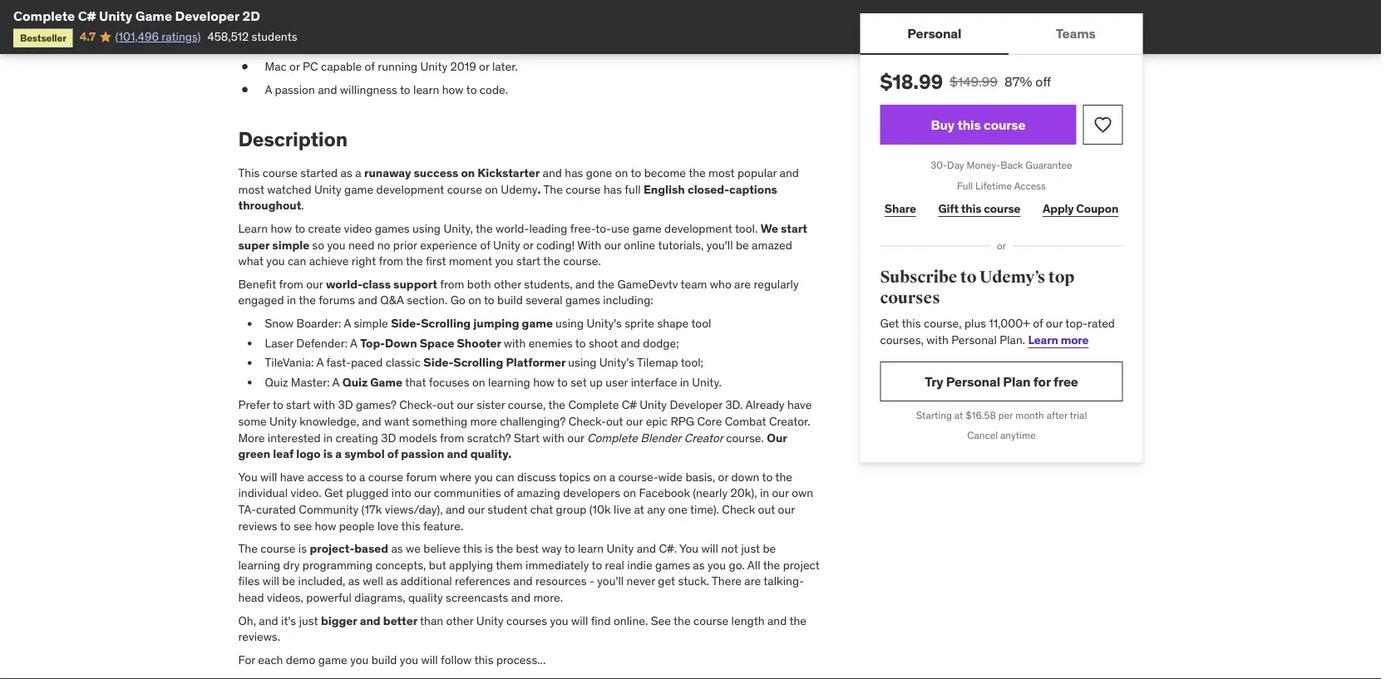 Task type: locate. For each thing, give the bounding box(es) containing it.
course.
[[563, 254, 601, 269], [726, 430, 764, 445]]

course. inside so you need no prior experience of unity or coding! with our online tutorials, you'll be amazed what you can achieve right from the first moment you start the course.
[[563, 254, 601, 269]]

1 horizontal spatial have
[[788, 398, 812, 413]]

1 vertical spatial other
[[446, 613, 474, 628]]

teams button
[[1009, 13, 1143, 53]]

1 horizontal spatial quiz
[[342, 375, 368, 390]]

leading free-
[[529, 221, 596, 236]]

game
[[344, 182, 374, 197], [633, 221, 662, 236], [522, 316, 553, 331], [318, 652, 347, 667]]

get up 'courses,'
[[880, 316, 899, 331]]

our
[[604, 237, 621, 252], [306, 277, 323, 292], [1046, 316, 1063, 331], [457, 398, 474, 413], [626, 414, 643, 429], [567, 430, 584, 445], [414, 486, 431, 501], [772, 486, 789, 501], [468, 502, 485, 517], [778, 502, 795, 517]]

. for . the course has full
[[538, 182, 541, 197]]

developer up 458,512
[[175, 7, 239, 24]]

how left set
[[533, 375, 555, 390]]

programming
[[303, 558, 373, 573]]

online.
[[614, 613, 648, 628]]

and inside snow boarder: a simple side-scrolling jumping game using unity's sprite shape tool laser defender: a top-down space shooter with enemies to shoot and dodge; tilevania: a fast-paced classic side-scrolling platformer using unity's tilemap tool; quiz master: a quiz game that focuses on learning how to set up user interface in unity.
[[621, 335, 640, 350]]

shooter
[[457, 335, 501, 350]]

1 horizontal spatial developer
[[670, 398, 723, 413]]

1 vertical spatial start
[[516, 254, 541, 269]]

1 horizontal spatial course.
[[726, 430, 764, 445]]

see
[[293, 518, 312, 533]]

of down 3d
[[387, 447, 398, 462]]

learning down scrolling platformer
[[488, 375, 530, 390]]

from
[[379, 254, 403, 269], [279, 277, 303, 292], [440, 277, 464, 292], [440, 430, 464, 445]]

is inside the our green leaf logo is a symbol of passion and quality.
[[323, 447, 333, 462]]

1 quiz from the left
[[265, 375, 288, 390]]

xsmall image for mac
[[238, 59, 252, 75]]

will up individual
[[260, 469, 277, 484]]

sprite
[[625, 316, 655, 331]]

2 horizontal spatial games
[[655, 558, 690, 573]]

videos,
[[267, 590, 303, 605]]

check- down that
[[399, 398, 437, 413]]

of inside the our green leaf logo is a symbol of passion and quality.
[[387, 447, 398, 462]]

0 horizontal spatial developer
[[175, 7, 239, 24]]

the right see
[[674, 613, 691, 628]]

simple for super
[[272, 237, 310, 252]]

bestseller
[[20, 31, 66, 44]]

will inside you will have access to a course forum where you can discuss topics on a course-wide basis, or down to the individual video. get plugged into our communities of amazing developers on facebook (nearly 20k), in our own ta-curated community (17k views/day), and our student chat group (10k live at any one time). check out our reviews to see how people love this feature.
[[260, 469, 277, 484]]

at inside you will have access to a course forum where you can discuss topics on a course-wide basis, or down to the individual video. get plugged into our communities of amazing developers on facebook (nearly 20k), in our own ta-curated community (17k views/day), and our student chat group (10k live at any one time). check out our reviews to see how people love this feature.
[[634, 502, 644, 517]]

0 horizontal spatial course.
[[563, 254, 601, 269]]

simple left so
[[272, 237, 310, 252]]

1 vertical spatial out
[[606, 414, 623, 429]]

benefit from our world-class support
[[238, 277, 440, 292]]

subscribe
[[880, 267, 957, 287]]

are inside as we believe this is the best way to learn unity and c#. you will not just be learning dry programming concepts, but applying them immediately to real indie games as you go. all the project files will be included, as well as additional references and resources - you'll never get stuck. there are talking- head videos, powerful diagrams, quality screencasts and more.
[[745, 574, 761, 589]]

on right the go
[[468, 293, 481, 308]]

game
[[135, 7, 172, 24], [370, 375, 403, 390]]

prior
[[393, 237, 417, 252]]

personal inside get this course, plus 11,000+ of our top-rated courses, with personal plan.
[[952, 332, 997, 347]]

1 vertical spatial .
[[301, 198, 304, 213]]

0 vertical spatial .
[[538, 182, 541, 197]]

files
[[238, 574, 260, 589]]

1 vertical spatial developer
[[670, 398, 723, 413]]

1 horizontal spatial check-
[[569, 414, 606, 429]]

start inside so you need no prior experience of unity or coding! with our online tutorials, you'll be amazed what you can achieve right from the first moment you start the course.
[[516, 254, 541, 269]]

(nearly
[[693, 486, 728, 501]]

will left the find
[[571, 613, 588, 628]]

description
[[238, 127, 348, 152]]

0 vertical spatial courses
[[880, 288, 940, 309]]

models
[[399, 430, 437, 445]]

will
[[260, 469, 277, 484], [701, 541, 718, 556], [263, 574, 279, 589], [571, 613, 588, 628], [421, 652, 438, 667]]

0 vertical spatial games
[[375, 221, 410, 236]]

developer up core
[[670, 398, 723, 413]]

1 horizontal spatial get
[[880, 316, 899, 331]]

than
[[420, 613, 443, 628]]

1 vertical spatial development
[[665, 221, 733, 236]]

side- up down at the left of page
[[391, 316, 421, 331]]

1 horizontal spatial be
[[736, 237, 749, 252]]

2 vertical spatial be
[[282, 574, 295, 589]]

in down tool;
[[680, 375, 689, 390]]

0 horizontal spatial learning
[[238, 558, 280, 573]]

learn right 'plan.'
[[1028, 332, 1058, 347]]

0 vertical spatial can
[[288, 254, 306, 269]]

go.
[[729, 558, 745, 573]]

on up developers
[[593, 469, 607, 484]]

$16.58
[[966, 409, 996, 422]]

0 vertical spatial more
[[1061, 332, 1089, 347]]

runaway success
[[364, 166, 459, 180]]

20k),
[[731, 486, 757, 501]]

0 vertical spatial the
[[544, 182, 563, 197]]

how down community
[[315, 518, 336, 533]]

to left code.
[[466, 82, 477, 97]]

courses down more.
[[506, 613, 547, 628]]

and inside prefer to start with 3d games? check-out our sister course, the complete c# unity developer 3d. already have some unity knowledge, and want something more challenging? check-out our epic rpg core combat creator. more interested in creating 3d models from scratch? start with our
[[362, 414, 382, 429]]

see
[[651, 613, 671, 628]]

complete up bestseller
[[13, 7, 75, 24]]

1 vertical spatial check-
[[569, 414, 606, 429]]

of inside get this course, plus 11,000+ of our top-rated courses, with personal plan.
[[1033, 316, 1043, 331]]

our
[[767, 430, 787, 445]]

to inside prefer to start with 3d games? check-out our sister course, the complete c# unity developer 3d. already have some unity knowledge, and want something more challenging? check-out our epic rpg core combat creator. more interested in creating 3d models from scratch? start with our
[[273, 398, 283, 413]]

0 vertical spatial learn
[[413, 82, 439, 97]]

0 horizontal spatial start
[[286, 398, 310, 413]]

class
[[362, 277, 391, 292]]

learn up -
[[578, 541, 604, 556]]

later.
[[492, 59, 518, 74]]

0 vertical spatial simple
[[272, 237, 310, 252]]

in inside snow boarder: a simple side-scrolling jumping game using unity's sprite shape tool laser defender: a top-down space shooter with enemies to shoot and dodge; tilevania: a fast-paced classic side-scrolling platformer using unity's tilemap tool; quiz master: a quiz game that focuses on learning how to set up user interface in unity.
[[680, 375, 689, 390]]

start inside 'we start super simple'
[[781, 221, 807, 236]]

course up dry
[[261, 541, 296, 556]]

the up "including:"
[[597, 277, 615, 292]]

c# inside prefer to start with 3d games? check-out our sister course, the complete c# unity developer 3d. already have some unity knowledge, and want something more challenging? check-out our epic rpg core combat creator. more interested in creating 3d models from scratch? start with our
[[622, 398, 637, 413]]

learn
[[238, 221, 268, 236], [1028, 332, 1058, 347]]

you inside than other unity courses you will find online. see the course length and the reviews.
[[550, 613, 569, 628]]

a down creating
[[335, 447, 342, 462]]

time).
[[690, 502, 719, 517]]

course-
[[618, 469, 658, 484]]

complete down up
[[568, 398, 619, 413]]

0 vertical spatial learn
[[238, 221, 268, 236]]

0 vertical spatial you'll
[[707, 237, 733, 252]]

moment
[[449, 254, 492, 269]]

1 horizontal spatial start
[[516, 254, 541, 269]]

feature.
[[423, 518, 463, 533]]

other inside than other unity courses you will find online. see the course length and the reviews.
[[446, 613, 474, 628]]

2 vertical spatial out
[[758, 502, 775, 517]]

passion down models
[[401, 447, 444, 462]]

you'll down the 'real'
[[597, 574, 624, 589]]

can down the quality.
[[496, 469, 514, 484]]

more down top-
[[1061, 332, 1089, 347]]

using
[[413, 221, 441, 236], [556, 316, 584, 331], [568, 355, 597, 370]]

or coding!
[[523, 237, 575, 252]]

to down both
[[484, 293, 495, 308]]

learn more link
[[1028, 332, 1089, 347]]

1 vertical spatial has
[[604, 182, 622, 197]]

is inside as we believe this is the best way to learn unity and c#. you will not just be learning dry programming concepts, but applying them immediately to real indie games as you go. all the project files will be included, as well as additional references and resources - you'll never get stuck. there are talking- head videos, powerful diagrams, quality screencasts and more.
[[485, 541, 494, 556]]

1 horizontal spatial other
[[494, 277, 521, 292]]

set
[[571, 375, 587, 390]]

are down all
[[745, 574, 761, 589]]

1 horizontal spatial learn
[[1028, 332, 1058, 347]]

1 horizontal spatial you'll
[[707, 237, 733, 252]]

to right way
[[564, 541, 575, 556]]

to inside from both other students, and the gamedevtv team who are regularly engaged in the forums and q&a section. go on to build several games including:
[[484, 293, 495, 308]]

0 horizontal spatial at
[[634, 502, 644, 517]]

1 vertical spatial build
[[372, 652, 397, 667]]

any
[[647, 502, 665, 517]]

the up own
[[775, 469, 793, 484]]

1 horizontal spatial can
[[496, 469, 514, 484]]

learn for learn more
[[1028, 332, 1058, 347]]

0 vertical spatial have
[[788, 398, 812, 413]]

we start super simple
[[238, 221, 807, 252]]

team
[[681, 277, 707, 292]]

simple up 'top-'
[[354, 316, 388, 331]]

simple inside snow boarder: a simple side-scrolling jumping game using unity's sprite shape tool laser defender: a top-down space shooter with enemies to shoot and dodge; tilevania: a fast-paced classic side-scrolling platformer using unity's tilemap tool; quiz master: a quiz game that focuses on learning how to set up user interface in unity.
[[354, 316, 388, 331]]

ratings)
[[162, 29, 201, 44]]

and down capable
[[318, 82, 337, 97]]

unity up epic
[[640, 398, 667, 413]]

is for our green leaf logo is a symbol of passion and quality.
[[323, 447, 333, 462]]

the forums
[[299, 293, 355, 308]]

with up knowledge,
[[313, 398, 335, 413]]

can inside so you need no prior experience of unity or coding! with our online tutorials, you'll be amazed what you can achieve right from the first moment you start the course.
[[288, 254, 306, 269]]

1 vertical spatial can
[[496, 469, 514, 484]]

3d games?
[[338, 398, 397, 413]]

community
[[299, 502, 359, 517]]

learning inside snow boarder: a simple side-scrolling jumping game using unity's sprite shape tool laser defender: a top-down space shooter with enemies to shoot and dodge; tilevania: a fast-paced classic side-scrolling platformer using unity's tilemap tool; quiz master: a quiz game that focuses on learning how to set up user interface in unity.
[[488, 375, 530, 390]]

personal down plus
[[952, 332, 997, 347]]

1 horizontal spatial games
[[565, 293, 600, 308]]

0 vertical spatial developer
[[175, 7, 239, 24]]

is up applying
[[485, 541, 494, 556]]

development down runaway success
[[376, 182, 444, 197]]

already
[[746, 398, 785, 413]]

and down diagrams,
[[360, 613, 381, 628]]

1 horizontal spatial development
[[665, 221, 733, 236]]

(17k
[[361, 502, 382, 517]]

learn inside as we believe this is the best way to learn unity and c#. you will not just be learning dry programming concepts, but applying them immediately to real indie games as you go. all the project files will be included, as well as additional references and resources - you'll never get stuck. there are talking- head videos, powerful diagrams, quality screencasts and more.
[[578, 541, 604, 556]]

0 vertical spatial out
[[437, 398, 454, 413]]

of inside you will have access to a course forum where you can discuss topics on a course-wide basis, or down to the individual video. get plugged into our communities of amazing developers on facebook (nearly 20k), in our own ta-curated community (17k views/day), and our student chat group (10k live at any one time). check out our reviews to see how people love this feature.
[[504, 486, 514, 501]]

to inside and has gone on to become the most popular and most watched unity game development course on udemy
[[631, 166, 641, 180]]

learn for learn how to create video games using unity, the world-leading free-to-use game development tool.
[[238, 221, 268, 236]]

0 vertical spatial course.
[[563, 254, 601, 269]]

find
[[591, 613, 611, 628]]

applying
[[449, 558, 493, 573]]

personal
[[908, 24, 962, 41], [952, 332, 997, 347], [946, 373, 1000, 390]]

1 horizontal spatial has
[[604, 182, 622, 197]]

you up individual
[[238, 469, 258, 484]]

you down more.
[[550, 613, 569, 628]]

leaf
[[273, 447, 294, 462]]

popular
[[738, 166, 777, 180]]

are inside from both other students, and the gamedevtv team who are regularly engaged in the forums and q&a section. go on to build several games including:
[[734, 277, 751, 292]]

course down lifetime
[[984, 201, 1021, 216]]

our up "the forums"
[[306, 277, 323, 292]]

share
[[885, 201, 916, 216]]

just up all
[[741, 541, 760, 556]]

the inside prefer to start with 3d games? check-out our sister course, the complete c# unity developer 3d. already have some unity knowledge, and want something more challenging? check-out our epic rpg core combat creator. more interested in creating 3d models from scratch? start with our
[[548, 398, 566, 413]]

mac
[[265, 59, 287, 74]]

complete blender creator course.
[[587, 430, 767, 445]]

30-
[[931, 158, 947, 171]]

2 horizontal spatial out
[[758, 502, 775, 517]]

with inside get this course, plus 11,000+ of our top-rated courses, with personal plan.
[[927, 332, 949, 347]]

to left the create
[[295, 221, 305, 236]]

and up 'where'
[[447, 447, 468, 462]]

and up . the course has full
[[543, 166, 562, 180]]

0 vertical spatial most
[[709, 166, 735, 180]]

0 horizontal spatial most
[[238, 182, 264, 197]]

at left $16.58 at the right bottom of the page
[[955, 409, 963, 422]]

start down master:
[[286, 398, 310, 413]]

shape
[[657, 316, 689, 331]]

or up (nearly
[[718, 469, 729, 484]]

get up community
[[324, 486, 343, 501]]

0 vertical spatial check-
[[399, 398, 437, 413]]

2 horizontal spatial is
[[485, 541, 494, 556]]

1 vertical spatial c#
[[622, 398, 637, 413]]

personal inside button
[[908, 24, 962, 41]]

0 vertical spatial just
[[741, 541, 760, 556]]

for
[[238, 652, 255, 667]]

this up applying
[[463, 541, 482, 556]]

build up jumping
[[497, 293, 523, 308]]

0 vertical spatial at
[[955, 409, 963, 422]]

1 horizontal spatial passion
[[401, 447, 444, 462]]

0 horizontal spatial can
[[288, 254, 306, 269]]

indie
[[627, 558, 653, 573]]

course, inside prefer to start with 3d games? check-out our sister course, the complete c# unity developer 3d. already have some unity knowledge, and want something more challenging? check-out our epic rpg core combat creator. more interested in creating 3d models from scratch? start with our
[[508, 398, 546, 413]]

the up them
[[496, 541, 513, 556]]

0 vertical spatial has
[[565, 166, 583, 180]]

epic
[[646, 414, 668, 429]]

in inside from both other students, and the gamedevtv team who are regularly engaged in the forums and q&a section. go on to build several games including:
[[287, 293, 296, 308]]

1 horizontal spatial .
[[538, 182, 541, 197]]

game up "enemies"
[[522, 316, 553, 331]]

both
[[467, 277, 491, 292]]

of up student
[[504, 486, 514, 501]]

course inside you will have access to a course forum where you can discuss topics on a course-wide basis, or down to the individual video. get plugged into our communities of amazing developers on facebook (nearly 20k), in our own ta-curated community (17k views/day), and our student chat group (10k live at any one time). check out our reviews to see how people love this feature.
[[368, 469, 403, 484]]

1 horizontal spatial most
[[709, 166, 735, 180]]

1 vertical spatial have
[[280, 469, 305, 484]]

check- down set
[[569, 414, 606, 429]]

you inside you will have access to a course forum where you can discuss topics on a course-wide basis, or down to the individual video. get plugged into our communities of amazing developers on facebook (nearly 20k), in our own ta-curated community (17k views/day), and our student chat group (10k live at any one time). check out our reviews to see how people love this feature.
[[238, 469, 258, 484]]

xsmall image
[[238, 59, 252, 75], [238, 82, 252, 98]]

1 horizontal spatial course,
[[924, 316, 962, 331]]

1 horizontal spatial you
[[679, 541, 699, 556]]

complete
[[13, 7, 75, 24], [568, 398, 619, 413], [587, 430, 638, 445]]

a left fast-
[[316, 355, 324, 370]]

discuss
[[517, 469, 556, 484]]

1 horizontal spatial c#
[[622, 398, 637, 413]]

our down use
[[604, 237, 621, 252]]

creator
[[684, 430, 723, 445]]

have
[[788, 398, 812, 413], [280, 469, 305, 484]]

this right buy
[[958, 116, 981, 133]]

c#
[[78, 7, 96, 24], [622, 398, 637, 413]]

tab list
[[860, 13, 1143, 55]]

games inside as we believe this is the best way to learn unity and c#. you will not just be learning dry programming concepts, but applying them immediately to real indie games as you go. all the project files will be included, as well as additional references and resources - you'll never get stuck. there are talking- head videos, powerful diagrams, quality screencasts and more.
[[655, 558, 690, 573]]

1 horizontal spatial just
[[741, 541, 760, 556]]

capable
[[321, 59, 362, 74]]

and inside than other unity courses you will find online. see the course length and the reviews.
[[768, 613, 787, 628]]

personal button
[[860, 13, 1009, 53]]

and right 'popular'
[[780, 166, 799, 180]]

in up snow
[[287, 293, 296, 308]]

2 vertical spatial complete
[[587, 430, 638, 445]]

2 vertical spatial start
[[286, 398, 310, 413]]

0 vertical spatial unity's
[[587, 316, 622, 331]]

on up sister
[[472, 375, 485, 390]]

2 horizontal spatial start
[[781, 221, 807, 236]]

what
[[238, 254, 264, 269]]

complete for complete blender creator course.
[[587, 430, 638, 445]]

1 xsmall image from the top
[[238, 59, 252, 75]]

simple inside 'we start super simple'
[[272, 237, 310, 252]]

from down something
[[440, 430, 464, 445]]

87%
[[1005, 73, 1032, 90]]

anytime
[[1001, 429, 1036, 442]]

based
[[355, 541, 388, 556]]

on inside snow boarder: a simple side-scrolling jumping game using unity's sprite shape tool laser defender: a top-down space shooter with enemies to shoot and dodge; tilevania: a fast-paced classic side-scrolling platformer using unity's tilemap tool; quiz master: a quiz game that focuses on learning how to set up user interface in unity.
[[472, 375, 485, 390]]

on left kickstarter
[[461, 166, 475, 180]]

0 vertical spatial personal
[[908, 24, 962, 41]]

learning up files
[[238, 558, 280, 573]]

0 vertical spatial start
[[781, 221, 807, 236]]

with inside snow boarder: a simple side-scrolling jumping game using unity's sprite shape tool laser defender: a top-down space shooter with enemies to shoot and dodge; tilevania: a fast-paced classic side-scrolling platformer using unity's tilemap tool; quiz master: a quiz game that focuses on learning how to set up user interface in unity.
[[504, 335, 526, 350]]

running
[[378, 59, 418, 74]]

c# up 4.7
[[78, 7, 96, 24]]

1 horizontal spatial courses
[[880, 288, 940, 309]]

as down concepts,
[[386, 574, 398, 589]]

rated
[[1088, 316, 1115, 331]]

1 vertical spatial simple
[[354, 316, 388, 331]]

1 vertical spatial just
[[299, 613, 318, 628]]

out up something
[[437, 398, 454, 413]]

0 vertical spatial world-
[[496, 221, 529, 236]]

more inside prefer to start with 3d games? check-out our sister course, the complete c# unity developer 3d. already have some unity knowledge, and want something more challenging? check-out our epic rpg core combat creator. more interested in creating 3d models from scratch? start with our
[[470, 414, 497, 429]]

0 vertical spatial game
[[135, 7, 172, 24]]

a up defender: a
[[344, 316, 351, 331]]

build down better
[[372, 652, 397, 667]]

course. down combat
[[726, 430, 764, 445]]

1 vertical spatial courses
[[506, 613, 547, 628]]

course up unity,
[[447, 182, 482, 197]]

references
[[455, 574, 511, 589]]

0 horizontal spatial you
[[238, 469, 258, 484]]

1 vertical spatial games
[[565, 293, 600, 308]]

. the course has full
[[538, 182, 644, 197]]

has inside and has gone on to become the most popular and most watched unity game development course on udemy
[[565, 166, 583, 180]]

more up scratch?
[[470, 414, 497, 429]]

shoot
[[589, 335, 618, 350]]

. for .
[[301, 198, 304, 213]]

1 vertical spatial are
[[745, 574, 761, 589]]

development up tutorials,
[[665, 221, 733, 236]]

the down reviews
[[238, 541, 258, 556]]

1 vertical spatial game
[[370, 375, 403, 390]]

our up topics
[[567, 430, 584, 445]]

be up talking-
[[763, 541, 776, 556]]

0 vertical spatial development
[[376, 182, 444, 197]]

0 horizontal spatial learn
[[238, 221, 268, 236]]

0 horizontal spatial course,
[[508, 398, 546, 413]]

you right the what
[[266, 254, 285, 269]]

space
[[420, 335, 454, 350]]

plus
[[965, 316, 986, 331]]

2 xsmall image from the top
[[238, 82, 252, 98]]

check-
[[399, 398, 437, 413], [569, 414, 606, 429]]

who
[[710, 277, 732, 292]]

the
[[689, 166, 706, 180], [476, 221, 493, 236], [406, 254, 423, 269], [543, 254, 560, 269], [597, 277, 615, 292], [548, 398, 566, 413], [775, 469, 793, 484], [496, 541, 513, 556], [763, 558, 780, 573], [674, 613, 691, 628], [790, 613, 807, 628]]

2 vertical spatial personal
[[946, 373, 1000, 390]]

0 vertical spatial be
[[736, 237, 749, 252]]

you down of unity
[[495, 254, 514, 269]]

be down the tool.
[[736, 237, 749, 252]]

0 horizontal spatial quiz
[[265, 375, 288, 390]]

oh, and it's just bigger and better
[[238, 613, 420, 628]]

0 horizontal spatial games
[[375, 221, 410, 236]]

0 horizontal spatial check-
[[399, 398, 437, 413]]

2 vertical spatial games
[[655, 558, 690, 573]]

on up live
[[623, 486, 636, 501]]

out
[[437, 398, 454, 413], [606, 414, 623, 429], [758, 502, 775, 517]]

full
[[957, 179, 973, 192]]

1 vertical spatial learn
[[578, 541, 604, 556]]

follow
[[441, 652, 472, 667]]

courses inside subscribe to udemy's top courses
[[880, 288, 940, 309]]

as right started on the top left
[[341, 166, 352, 180]]

1 vertical spatial using
[[556, 316, 584, 331]]

you inside as we believe this is the best way to learn unity and c#. you will not just be learning dry programming concepts, but applying them immediately to real indie games as you go. all the project files will be included, as well as additional references and resources - you'll never get stuck. there are talking- head videos, powerful diagrams, quality screencasts and more.
[[679, 541, 699, 556]]



Task type: describe. For each thing, give the bounding box(es) containing it.
0 horizontal spatial c#
[[78, 7, 96, 24]]

have inside prefer to start with 3d games? check-out our sister course, the complete c# unity developer 3d. already have some unity knowledge, and want something more challenging? check-out our epic rpg core combat creator. more interested in creating 3d models from scratch? start with our
[[788, 398, 812, 413]]

classic
[[386, 355, 421, 370]]

a down fast-
[[332, 375, 340, 390]]

our left sister
[[457, 398, 474, 413]]

0 vertical spatial using
[[413, 221, 441, 236]]

development inside and has gone on to become the most popular and most watched unity game development course on udemy
[[376, 182, 444, 197]]

course up watched unity
[[263, 166, 298, 180]]

how down throughout
[[271, 221, 292, 236]]

create
[[308, 221, 341, 236]]

and up indie
[[637, 541, 656, 556]]

knowledge,
[[300, 414, 359, 429]]

scratch?
[[467, 430, 511, 445]]

how down 2019
[[442, 82, 464, 97]]

top
[[1049, 267, 1075, 287]]

other inside from both other students, and the gamedevtv team who are regularly engaged in the forums and q&a section. go on to build several games including:
[[494, 277, 521, 292]]

will left not
[[701, 541, 718, 556]]

this inside as we believe this is the best way to learn unity and c#. you will not just be learning dry programming concepts, but applying them immediately to real indie games as you go. all the project files will be included, as well as additional references and resources - you'll never get stuck. there are talking- head videos, powerful diagrams, quality screencasts and more.
[[463, 541, 482, 556]]

curated
[[256, 502, 296, 517]]

and left more.
[[511, 590, 531, 605]]

with
[[577, 237, 602, 252]]

real
[[605, 558, 624, 573]]

prefer
[[238, 398, 270, 413]]

games inside from both other students, and the gamedevtv team who are regularly engaged in the forums and q&a section. go on to build several games including:
[[565, 293, 600, 308]]

get inside get this course, plus 11,000+ of our top-rated courses, with personal plan.
[[880, 316, 899, 331]]

unity inside as we believe this is the best way to learn unity and c#. you will not just be learning dry programming concepts, but applying them immediately to real indie games as you go. all the project files will be included, as well as additional references and resources - you'll never get stuck. there are talking- head videos, powerful diagrams, quality screencasts and more.
[[607, 541, 634, 556]]

to up -
[[592, 558, 602, 573]]

the inside from both other students, and the gamedevtv team who are regularly engaged in the forums and q&a section. go on to build several games including:
[[597, 277, 615, 292]]

unity left 2019
[[420, 59, 448, 74]]

buy this course button
[[880, 105, 1077, 145]]

logo
[[296, 447, 321, 462]]

how inside you will have access to a course forum where you can discuss topics on a course-wide basis, or down to the individual video. get plugged into our communities of amazing developers on facebook (nearly 20k), in our own ta-curated community (17k views/day), and our student chat group (10k live at any one time). check out our reviews to see how people love this feature.
[[315, 518, 336, 533]]

1 vertical spatial course.
[[726, 430, 764, 445]]

0 horizontal spatial side-
[[391, 316, 421, 331]]

game inside snow boarder: a simple side-scrolling jumping game using unity's sprite shape tool laser defender: a top-down space shooter with enemies to shoot and dodge; tilevania: a fast-paced classic side-scrolling platformer using unity's tilemap tool; quiz master: a quiz game that focuses on learning how to set up user interface in unity.
[[370, 375, 403, 390]]

no
[[377, 237, 390, 252]]

to right down
[[762, 469, 773, 484]]

2 vertical spatial using
[[568, 355, 597, 370]]

developer inside prefer to start with 3d games? check-out our sister course, the complete c# unity developer 3d. already have some unity knowledge, and want something more challenging? check-out our epic rpg core combat creator. more interested in creating 3d models from scratch? start with our
[[670, 398, 723, 413]]

project
[[783, 558, 820, 573]]

out inside you will have access to a course forum where you can discuss topics on a course-wide basis, or down to the individual video. get plugged into our communities of amazing developers on facebook (nearly 20k), in our own ta-curated community (17k views/day), and our student chat group (10k live at any one time). check out our reviews to see how people love this feature.
[[758, 502, 775, 517]]

try personal plan for free
[[925, 373, 1079, 390]]

scrolling
[[421, 316, 471, 331]]

challenging?
[[500, 414, 566, 429]]

1 horizontal spatial more
[[1061, 332, 1089, 347]]

is for as we believe this is the best way to learn unity and c#. you will not just be learning dry programming concepts, but applying them immediately to real indie games as you go. all the project files will be included, as well as additional references and resources - you'll never get stuck. there are talking- head videos, powerful diagrams, quality screencasts and more.
[[485, 541, 494, 556]]

on down kickstarter
[[485, 182, 498, 197]]

symbol
[[344, 447, 385, 462]]

the right all
[[763, 558, 780, 573]]

mac or pc capable of running unity 2019 or later.
[[265, 59, 518, 74]]

this right gift
[[961, 201, 982, 216]]

or left pc at the top left of page
[[289, 59, 300, 74]]

on up full
[[615, 166, 628, 180]]

1 vertical spatial most
[[238, 182, 264, 197]]

never
[[627, 574, 655, 589]]

complete inside prefer to start with 3d games? check-out our sister course, the complete c# unity developer 3d. already have some unity knowledge, and want something more challenging? check-out our epic rpg core combat creator. more interested in creating 3d models from scratch? start with our
[[568, 398, 619, 413]]

this course started as a runaway success on kickstarter
[[238, 166, 540, 180]]

in inside you will have access to a course forum where you can discuss topics on a course-wide basis, or down to the individual video. get plugged into our communities of amazing developers on facebook (nearly 20k), in our own ta-curated community (17k views/day), and our student chat group (10k live at any one time). check out our reviews to see how people love this feature.
[[760, 486, 769, 501]]

458,512
[[207, 29, 249, 44]]

1 horizontal spatial world-
[[496, 221, 529, 236]]

have inside you will have access to a course forum where you can discuss topics on a course-wide basis, or down to the individual video. get plugged into our communities of amazing developers on facebook (nearly 20k), in our own ta-curated community (17k views/day), and our student chat group (10k live at any one time). check out our reviews to see how people love this feature.
[[280, 469, 305, 484]]

experience
[[420, 237, 477, 252]]

you'll inside as we believe this is the best way to learn unity and c#. you will not just be learning dry programming concepts, but applying them immediately to real indie games as you go. all the project files will be included, as well as additional references and resources - you'll never get stuck. there are talking- head videos, powerful diagrams, quality screencasts and more.
[[597, 574, 624, 589]]

at inside starting at $16.58 per month after trial cancel anytime
[[955, 409, 963, 422]]

where
[[440, 469, 472, 484]]

our down own
[[778, 502, 795, 517]]

0 horizontal spatial the
[[238, 541, 258, 556]]

get inside you will have access to a course forum where you can discuss topics on a course-wide basis, or down to the individual video. get plugged into our communities of amazing developers on facebook (nearly 20k), in our own ta-curated community (17k views/day), and our student chat group (10k live at any one time). check out our reviews to see how people love this feature.
[[324, 486, 343, 501]]

and down 'class'
[[358, 293, 377, 308]]

0 horizontal spatial learn
[[413, 82, 439, 97]]

simple for a
[[354, 316, 388, 331]]

bigger
[[321, 613, 357, 628]]

and inside the our green leaf logo is a symbol of passion and quality.
[[447, 447, 468, 462]]

become
[[644, 166, 686, 180]]

unity inside than other unity courses you will find online. see the course length and the reviews.
[[476, 613, 504, 628]]

$149.99
[[950, 73, 998, 90]]

this right follow
[[474, 652, 494, 667]]

3d.
[[726, 398, 743, 413]]

our inside so you need no prior experience of unity or coding! with our online tutorials, you'll be amazed what you can achieve right from the first moment you start the course.
[[604, 237, 621, 252]]

the inside and has gone on to become the most popular and most watched unity game development course on udemy
[[689, 166, 706, 180]]

all
[[748, 558, 761, 573]]

or left later.
[[479, 59, 489, 74]]

from both other students, and the gamedevtv team who are regularly engaged in the forums and q&a section. go on to build several games including:
[[238, 277, 799, 308]]

course, inside get this course, plus 11,000+ of our top-rated courses, with personal plan.
[[924, 316, 962, 331]]

starting
[[916, 409, 952, 422]]

course down gone
[[566, 182, 601, 197]]

a inside the our green leaf logo is a symbol of passion and quality.
[[335, 447, 342, 462]]

1 horizontal spatial the
[[544, 182, 563, 197]]

1 vertical spatial side-
[[424, 355, 453, 370]]

0 horizontal spatial game
[[135, 7, 172, 24]]

as we believe this is the best way to learn unity and c#. you will not just be learning dry programming concepts, but applying them immediately to real indie games as you go. all the project files will be included, as well as additional references and resources - you'll never get stuck. there are talking- head videos, powerful diagrams, quality screencasts and more.
[[238, 541, 820, 605]]

this inside button
[[958, 116, 981, 133]]

build inside from both other students, and the gamedevtv team who are regularly engaged in the forums and q&a section. go on to build several games including:
[[497, 293, 523, 308]]

courses inside than other unity courses you will find online. see the course length and the reviews.
[[506, 613, 547, 628]]

the down talking-
[[790, 613, 807, 628]]

apply coupon
[[1043, 201, 1119, 216]]

user
[[606, 375, 628, 390]]

our down the communities
[[468, 502, 485, 517]]

apply coupon button
[[1039, 193, 1123, 226]]

process...
[[496, 652, 546, 667]]

game up 'online'
[[633, 221, 662, 236]]

this inside you will have access to a course forum where you can discuss topics on a course-wide basis, or down to the individual video. get plugged into our communities of amazing developers on facebook (nearly 20k), in our own ta-curated community (17k views/day), and our student chat group (10k live at any one time). check out our reviews to see how people love this feature.
[[401, 518, 420, 533]]

1 vertical spatial be
[[763, 541, 776, 556]]

our left epic
[[626, 414, 643, 429]]

gamedevtv
[[617, 277, 678, 292]]

udemy
[[501, 182, 538, 197]]

throughout
[[238, 198, 301, 213]]

to left shoot
[[575, 335, 586, 350]]

started
[[301, 166, 338, 180]]

combat
[[725, 414, 766, 429]]

course inside and has gone on to become the most popular and most watched unity game development course on udemy
[[447, 182, 482, 197]]

topics
[[559, 469, 591, 484]]

per
[[999, 409, 1013, 422]]

forum
[[406, 469, 437, 484]]

get
[[658, 574, 675, 589]]

each
[[258, 652, 283, 667]]

teams
[[1056, 24, 1096, 41]]

from inside so you need no prior experience of unity or coding! with our online tutorials, you'll be amazed what you can achieve right from the first moment you start the course.
[[379, 254, 403, 269]]

game inside and has gone on to become the most popular and most watched unity game development course on udemy
[[344, 182, 374, 197]]

1 vertical spatial unity's
[[599, 355, 635, 370]]

or up udemy's
[[997, 240, 1006, 252]]

gift this course link
[[934, 193, 1025, 226]]

(10k
[[589, 502, 611, 517]]

regularly
[[754, 277, 799, 292]]

2 quiz from the left
[[342, 375, 368, 390]]

access
[[307, 469, 343, 484]]

a up the plugged
[[359, 469, 365, 484]]

wishlist image
[[1093, 115, 1113, 135]]

it's
[[281, 613, 296, 628]]

our inside get this course, plus 11,000+ of our top-rated courses, with personal plan.
[[1046, 316, 1063, 331]]

to up the plugged
[[346, 469, 356, 484]]

and has gone on to become the most popular and most watched unity game development course on udemy
[[238, 166, 799, 197]]

our left own
[[772, 486, 789, 501]]

after
[[1047, 409, 1068, 422]]

this inside get this course, plus 11,000+ of our top-rated courses, with personal plan.
[[902, 316, 921, 331]]

xsmall image for a
[[238, 82, 252, 98]]

and inside you will have access to a course forum where you can discuss topics on a course-wide basis, or down to the individual video. get plugged into our communities of amazing developers on facebook (nearly 20k), in our own ta-curated community (17k views/day), and our student chat group (10k live at any one time). check out our reviews to see how people love this feature.
[[446, 502, 465, 517]]

gift this course
[[938, 201, 1021, 216]]

check
[[722, 502, 755, 517]]

from inside from both other students, and the gamedevtv team who are regularly engaged in the forums and q&a section. go on to build several games including:
[[440, 277, 464, 292]]

on inside from both other students, and the gamedevtv team who are regularly engaged in the forums and q&a section. go on to build several games including:
[[468, 293, 481, 308]]

will left follow
[[421, 652, 438, 667]]

will inside than other unity courses you will find online. see the course length and the reviews.
[[571, 613, 588, 628]]

basis,
[[686, 469, 715, 484]]

how inside snow boarder: a simple side-scrolling jumping game using unity's sprite shape tool laser defender: a top-down space shooter with enemies to shoot and dodge; tilevania: a fast-paced classic side-scrolling platformer using unity's tilemap tool; quiz master: a quiz game that focuses on learning how to set up user interface in unity.
[[533, 375, 555, 390]]

can inside you will have access to a course forum where you can discuss topics on a course-wide basis, or down to the individual video. get plugged into our communities of amazing developers on facebook (nearly 20k), in our own ta-curated community (17k views/day), and our student chat group (10k live at any one time). check out our reviews to see how people love this feature.
[[496, 469, 514, 484]]

passion inside the our green leaf logo is a symbol of passion and quality.
[[401, 447, 444, 462]]

we
[[406, 541, 421, 556]]

will up videos,
[[263, 574, 279, 589]]

to left set
[[557, 375, 568, 390]]

wide
[[658, 469, 683, 484]]

and down them
[[513, 574, 533, 589]]

2019
[[450, 59, 476, 74]]

you inside you will have access to a course forum where you can discuss topics on a course-wide basis, or down to the individual video. get plugged into our communities of amazing developers on facebook (nearly 20k), in our own ta-curated community (17k views/day), and our student chat group (10k live at any one time). check out our reviews to see how people love this feature.
[[475, 469, 493, 484]]

with down challenging?
[[543, 430, 565, 445]]

top-
[[1066, 316, 1088, 331]]

code.
[[480, 82, 508, 97]]

our green leaf logo is a symbol of passion and quality.
[[238, 430, 787, 462]]

concepts,
[[375, 558, 426, 573]]

the down or coding!
[[543, 254, 560, 269]]

a right started on the top left
[[355, 166, 361, 180]]

you up achieve at the top
[[327, 237, 346, 252]]

0 horizontal spatial is
[[298, 541, 307, 556]]

to inside subscribe to udemy's top courses
[[960, 267, 977, 287]]

requirements
[[238, 17, 371, 42]]

you down better
[[400, 652, 418, 667]]

0 vertical spatial passion
[[275, 82, 315, 97]]

game inside snow boarder: a simple side-scrolling jumping game using unity's sprite shape tool laser defender: a top-down space shooter with enemies to shoot and dodge; tilevania: a fast-paced classic side-scrolling platformer using unity's tilemap tool; quiz master: a quiz game that focuses on learning how to set up user interface in unity.
[[522, 316, 553, 331]]

just inside as we believe this is the best way to learn unity and c#. you will not just be learning dry programming concepts, but applying them immediately to real indie games as you go. all the project files will be included, as well as additional references and resources - you'll never get stuck. there are talking- head videos, powerful diagrams, quality screencasts and more.
[[741, 541, 760, 556]]

1 vertical spatial world-
[[326, 277, 362, 292]]

you inside as we believe this is the best way to learn unity and c#. you will not just be learning dry programming concepts, but applying them immediately to real indie games as you go. all the project files will be included, as well as additional references and resources - you'll never get stuck. there are talking- head videos, powerful diagrams, quality screencasts and more.
[[708, 558, 726, 573]]

unity up interested
[[270, 414, 297, 429]]

first
[[426, 254, 446, 269]]

in inside prefer to start with 3d games? check-out our sister course, the complete c# unity developer 3d. already have some unity knowledge, and want something more challenging? check-out our epic rpg core combat creator. more interested in creating 3d models from scratch? start with our
[[323, 430, 333, 445]]

as left the we at the bottom left of page
[[391, 541, 403, 556]]

coupon
[[1076, 201, 1119, 216]]

complete for complete c# unity game developer 2d
[[13, 7, 75, 24]]

best
[[516, 541, 539, 556]]

off
[[1036, 73, 1051, 90]]

our down forum
[[414, 486, 431, 501]]

down
[[385, 335, 417, 350]]

to left see
[[280, 518, 291, 533]]

than other unity courses you will find online. see the course length and the reviews.
[[238, 613, 807, 644]]

them
[[496, 558, 523, 573]]

as left well
[[348, 574, 360, 589]]

so you need no prior experience of unity or coding! with our online tutorials, you'll be amazed what you can achieve right from the first moment you start the course.
[[238, 237, 792, 269]]

several
[[526, 293, 563, 308]]

from inside prefer to start with 3d games? check-out our sister course, the complete c# unity developer 3d. already have some unity knowledge, and want something more challenging? check-out our epic rpg core combat creator. more interested in creating 3d models from scratch? start with our
[[440, 430, 464, 445]]

amazing
[[517, 486, 560, 501]]

0 horizontal spatial just
[[299, 613, 318, 628]]

course inside button
[[984, 116, 1026, 133]]

plugged
[[346, 486, 389, 501]]

to down running
[[400, 82, 411, 97]]

458,512 students
[[207, 29, 297, 44]]

be inside so you need no prior experience of unity or coding! with our online tutorials, you'll be amazed what you can achieve right from the first moment you start the course.
[[736, 237, 749, 252]]

live
[[614, 502, 631, 517]]

of up willingness
[[365, 59, 375, 74]]

or inside you will have access to a course forum where you can discuss topics on a course-wide basis, or down to the individual video. get plugged into our communities of amazing developers on facebook (nearly 20k), in our own ta-curated community (17k views/day), and our student chat group (10k live at any one time). check out our reviews to see how people love this feature.
[[718, 469, 729, 484]]

3d
[[381, 430, 396, 445]]

4.7
[[80, 29, 96, 44]]

you down bigger
[[350, 652, 369, 667]]

gone
[[586, 166, 612, 180]]

tab list containing personal
[[860, 13, 1143, 55]]

game right demo
[[318, 652, 347, 667]]

dodge;
[[643, 335, 679, 350]]

the inside you will have access to a course forum where you can discuss topics on a course-wide basis, or down to the individual video. get plugged into our communities of amazing developers on facebook (nearly 20k), in our own ta-curated community (17k views/day), and our student chat group (10k live at any one time). check out our reviews to see how people love this feature.
[[775, 469, 793, 484]]

you'll inside so you need no prior experience of unity or coding! with our online tutorials, you'll be amazed what you can achieve right from the first moment you start the course.
[[707, 237, 733, 252]]

english
[[644, 182, 685, 197]]

start inside prefer to start with 3d games? check-out our sister course, the complete c# unity developer 3d. already have some unity knowledge, and want something more challenging? check-out our epic rpg core combat creator. more interested in creating 3d models from scratch? start with our
[[286, 398, 310, 413]]

as up stuck.
[[693, 558, 705, 573]]

up
[[590, 375, 603, 390]]

learning inside as we believe this is the best way to learn unity and c#. you will not just be learning dry programming concepts, but applying them immediately to real indie games as you go. all the project files will be included, as well as additional references and resources - you'll never get stuck. there are talking- head videos, powerful diagrams, quality screencasts and more.
[[238, 558, 280, 573]]

from right benefit
[[279, 277, 303, 292]]

a down mac
[[265, 82, 272, 97]]

learn how to create video games using unity, the world-leading free-to-use game development tool.
[[238, 221, 761, 236]]

unity up (101,496
[[99, 7, 132, 24]]

master:
[[291, 375, 330, 390]]

a left course-
[[609, 469, 615, 484]]

and right students, at the left top
[[575, 277, 595, 292]]

the down prior
[[406, 254, 423, 269]]

the up of unity
[[476, 221, 493, 236]]

support
[[393, 277, 437, 292]]

that
[[405, 375, 426, 390]]

chat
[[530, 502, 553, 517]]

and up reviews.
[[259, 613, 278, 628]]



Task type: vqa. For each thing, say whether or not it's contained in the screenshot.
Prefer
yes



